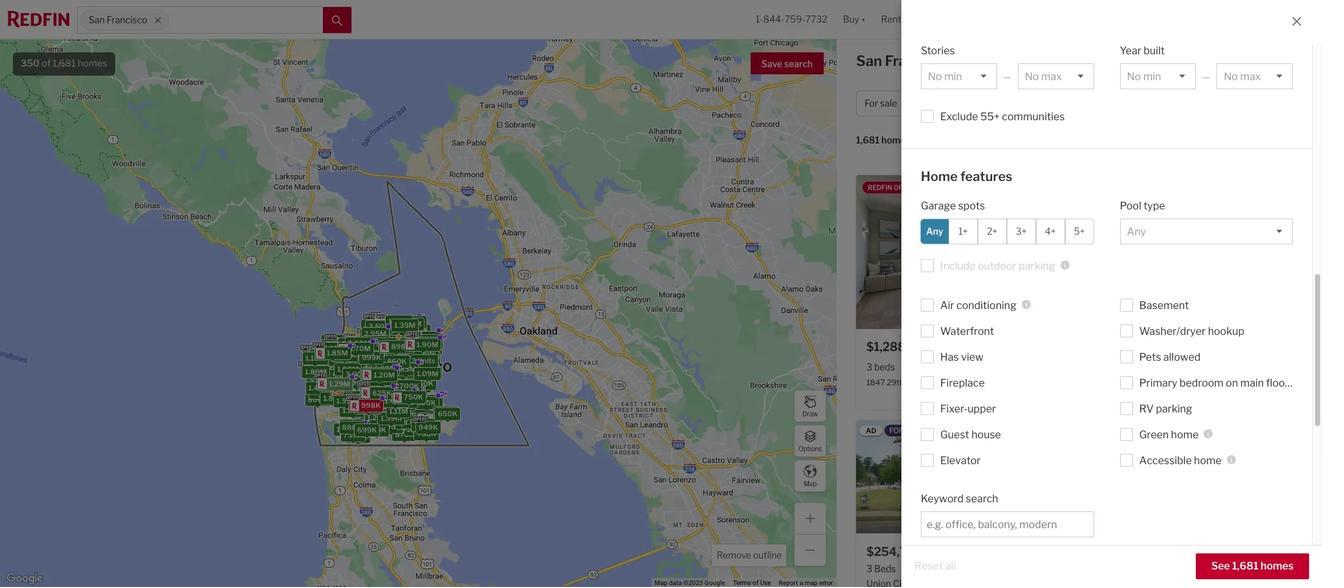 Task type: describe. For each thing, give the bounding box(es) containing it.
505k
[[396, 354, 415, 363]]

view
[[962, 351, 984, 364]]

pets allowed
[[1140, 351, 1201, 364]]

0 vertical spatial 4.30m
[[375, 364, 398, 373]]

keyword
[[921, 493, 964, 505]]

0 horizontal spatial 1.99m
[[336, 396, 358, 405]]

700k
[[399, 382, 419, 391]]

to
[[958, 184, 967, 192]]

0 vertical spatial homes
[[78, 58, 107, 69]]

ft for $998,000
[[1207, 362, 1214, 373]]

0 vertical spatial 799k
[[387, 361, 406, 370]]

save search button
[[751, 52, 824, 74]]

terms of use link
[[733, 580, 772, 587]]

725k
[[389, 343, 407, 352]]

3d for 3d & video tour
[[1172, 429, 1181, 437]]

home for accessible home
[[1195, 455, 1222, 467]]

1 vertical spatial homes
[[882, 135, 911, 146]]

home
[[921, 169, 958, 185]]

photos button
[[1219, 137, 1272, 157]]

3d for 3d walkthrough
[[998, 184, 1007, 192]]

1.10m up 595k
[[380, 409, 400, 419]]

3d & video tour
[[1172, 429, 1229, 437]]

2 vertical spatial 2.30m
[[396, 386, 418, 395]]

beds for $1,288,000
[[875, 362, 895, 373]]

800k
[[308, 395, 328, 404]]

5+ radio
[[1065, 219, 1095, 244]]

accessible home
[[1140, 455, 1222, 467]]

1 horizontal spatial 2.10m
[[353, 352, 374, 361]]

438k
[[416, 342, 435, 351]]

625k
[[372, 389, 391, 398]]

4+ radio
[[1036, 219, 1065, 244]]

walkthrough
[[1009, 184, 1062, 192]]

google image
[[3, 571, 46, 588]]

map region
[[0, 0, 968, 588]]

washer/dryer hookup
[[1140, 325, 1245, 338]]

of for terms
[[753, 580, 759, 587]]

0 vertical spatial 1.05m
[[378, 324, 399, 333]]

0 vertical spatial 3.20m
[[346, 384, 369, 393]]

589k
[[393, 341, 413, 350]]

0 vertical spatial 599k
[[348, 341, 368, 350]]

include outdoor parking
[[941, 260, 1056, 272]]

new 41 mins ago
[[1097, 429, 1156, 437]]

market insights | city guide
[[1161, 56, 1301, 69]]

a
[[800, 580, 804, 587]]

94127
[[1222, 378, 1245, 388]]

1 vertical spatial 1.58m
[[383, 369, 405, 378]]

94122
[[989, 378, 1012, 388]]

burlwood
[[1108, 378, 1143, 388]]

645k
[[374, 335, 394, 344]]

search for save search
[[785, 58, 813, 69]]

exclude 55+ communities
[[941, 111, 1065, 123]]

3.75m
[[382, 355, 404, 364]]

1.11m
[[389, 407, 408, 416]]

29th
[[887, 378, 904, 388]]

1 vertical spatial 599k
[[392, 393, 411, 402]]

|
[[1243, 56, 1246, 69]]

719k
[[339, 351, 357, 360]]

submit search image
[[332, 15, 343, 26]]

5.25m
[[376, 365, 398, 374]]

ago
[[1142, 429, 1156, 437]]

1 horizontal spatial 1.99m
[[391, 328, 413, 337]]

city guide link
[[1251, 55, 1303, 71]]

0 vertical spatial 749k
[[409, 340, 428, 350]]

redfin
[[868, 184, 893, 192]]

report
[[779, 580, 799, 587]]

4.65m
[[367, 320, 390, 329]]

2+ radio
[[978, 219, 1007, 244]]

home for green home
[[1172, 429, 1199, 441]]

features
[[961, 169, 1013, 185]]

2pm
[[968, 184, 983, 192]]

2 vertical spatial 599k
[[348, 432, 367, 441]]

475k
[[358, 367, 377, 376]]

1 vertical spatial 2.30m
[[349, 367, 372, 376]]

1 675k from the left
[[409, 336, 428, 345]]

848k
[[398, 419, 417, 428]]

314k
[[388, 354, 407, 363]]

ad region
[[857, 421, 1073, 588]]

1 vertical spatial 1.05m
[[414, 337, 435, 346]]

0 vertical spatial 2.30m
[[396, 331, 419, 340]]

open
[[894, 184, 913, 192]]

see
[[1212, 561, 1231, 573]]

guest
[[941, 429, 970, 441]]

table button
[[1272, 137, 1303, 156]]

4.00m
[[376, 330, 399, 339]]

ave,
[[906, 378, 922, 388]]

1 horizontal spatial 629k
[[403, 319, 422, 328]]

keyword search
[[921, 493, 999, 505]]

of for 350
[[42, 58, 51, 69]]

video
[[1189, 429, 1209, 437]]

2.38m
[[405, 326, 428, 335]]

redfin open today, 12pm to 2pm
[[868, 184, 983, 192]]

photo of 1847 29th ave, san francisco, ca 94122 image
[[857, 175, 1073, 330]]

0 vertical spatial 1.58m
[[378, 353, 399, 362]]

7732
[[806, 14, 828, 25]]

3+
[[1016, 226, 1027, 237]]

0 vertical spatial 1.53m
[[306, 351, 327, 360]]

san francisco, ca homes for sale
[[857, 52, 1084, 69]]

waterfront
[[941, 325, 995, 338]]

pool type
[[1120, 200, 1166, 212]]

include
[[941, 260, 976, 272]]

844-
[[764, 14, 785, 25]]

2 vertical spatial 749k
[[382, 368, 402, 377]]

google
[[705, 580, 725, 587]]

ft for $1,288,000
[[977, 362, 984, 373]]

0 horizontal spatial 1,681
[[53, 58, 76, 69]]

0 vertical spatial 550k
[[385, 326, 404, 335]]

0 vertical spatial 699k
[[436, 408, 456, 417]]

3 for 3 baths
[[903, 362, 908, 373]]

635k
[[415, 403, 435, 412]]

see 1,681 homes button
[[1196, 554, 1310, 580]]

terms of use
[[733, 580, 772, 587]]

978k
[[421, 339, 440, 348]]

1 1.00m from the left
[[372, 418, 394, 427]]

1 vertical spatial 1.25m
[[369, 362, 390, 371]]

— for year built
[[1203, 71, 1211, 82]]

1 vertical spatial parking
[[1156, 403, 1193, 415]]

for
[[1031, 52, 1051, 69]]

1 horizontal spatial 2.95m
[[390, 393, 412, 402]]

rv parking
[[1140, 403, 1193, 415]]

1-844-759-7732 link
[[756, 14, 828, 25]]

428k
[[407, 359, 427, 368]]

1 vertical spatial 4.30m
[[372, 376, 394, 385]]

insights
[[1199, 56, 1238, 69]]

data
[[669, 580, 682, 587]]

600k
[[361, 353, 381, 362]]

for
[[865, 98, 879, 109]]

1 vertical spatial 1.49m
[[393, 397, 415, 406]]

1 horizontal spatial 1.39m
[[416, 353, 437, 362]]

1 vertical spatial 849k
[[412, 351, 431, 360]]

san up for
[[857, 52, 882, 69]]

0 horizontal spatial 2.95m
[[364, 329, 386, 338]]

guest house
[[941, 429, 1002, 441]]

840k
[[392, 385, 412, 395]]

968k
[[391, 326, 411, 335]]

price
[[936, 98, 958, 109]]

0 horizontal spatial 878k
[[342, 421, 361, 430]]

1 horizontal spatial 1,681
[[857, 135, 880, 146]]

baths for $998,000
[[1138, 362, 1162, 373]]

san left francisco
[[89, 14, 105, 25]]

1 vertical spatial 749k
[[363, 357, 383, 366]]

1 vertical spatial 789k
[[380, 359, 399, 368]]

draw
[[803, 410, 818, 418]]

remove
[[717, 550, 752, 561]]

1 vertical spatial 1.45m
[[384, 360, 405, 369]]

0 vertical spatial parking
[[1019, 260, 1056, 272]]

1 vertical spatial 550k
[[394, 402, 413, 411]]

2.08m
[[327, 343, 350, 352]]

3d walkthrough
[[998, 184, 1062, 192]]

year built
[[1120, 45, 1165, 57]]

green
[[1140, 429, 1169, 441]]

1 vertical spatial 5
[[379, 381, 384, 390]]

729k
[[403, 325, 422, 334]]

pets
[[1140, 351, 1162, 364]]

3.80m
[[349, 385, 372, 394]]

3+ radio
[[1007, 219, 1036, 244]]



Task type: locate. For each thing, give the bounding box(es) containing it.
4.25m
[[363, 335, 385, 344]]

sq up fireplace
[[965, 362, 975, 373]]

$998,000
[[1096, 341, 1154, 354]]

ca left the 94122
[[977, 378, 988, 388]]

homes inside button
[[1261, 561, 1294, 573]]

0 vertical spatial 1,681
[[53, 58, 76, 69]]

city
[[1251, 56, 1271, 69]]

francisco, up price
[[885, 52, 954, 69]]

ca left "on"
[[1209, 378, 1220, 388]]

1 horizontal spatial 3.20m
[[373, 402, 396, 411]]

1.00m up 738k
[[404, 418, 426, 427]]

None search field
[[169, 7, 323, 33]]

built
[[1144, 45, 1165, 57]]

san
[[89, 14, 105, 25], [857, 52, 882, 69], [923, 378, 937, 388], [1155, 378, 1169, 388]]

12pm
[[938, 184, 956, 192]]

1.39m down the 438k
[[416, 353, 437, 362]]

3
[[867, 362, 873, 373], [903, 362, 908, 373]]

789k
[[388, 346, 407, 355], [380, 359, 399, 368]]

list box
[[921, 63, 998, 89], [1018, 63, 1095, 89], [1120, 63, 1197, 89], [1217, 63, 1294, 89], [1120, 219, 1294, 244]]

beds for $998,000
[[1103, 362, 1124, 373]]

1.42m
[[392, 324, 413, 333]]

1 vertical spatial map
[[655, 580, 668, 587]]

545k
[[388, 338, 408, 347]]

0 horizontal spatial 2.10m
[[323, 344, 345, 353]]

550k down the 1.47m
[[385, 326, 404, 335]]

home down 3d & video tour
[[1195, 455, 1222, 467]]

3 up 1847
[[867, 362, 873, 373]]

1 horizontal spatial 1.00m
[[404, 418, 426, 427]]

1.10m up 840k at the bottom left of the page
[[397, 373, 418, 382]]

989k
[[378, 395, 398, 404]]

50 burlwood dr, san francisco, ca 94127
[[1096, 378, 1245, 388]]

$1,288,000
[[867, 341, 933, 354]]

has view
[[941, 351, 984, 364]]

350
[[21, 58, 40, 69]]

0 horizontal spatial map
[[655, 580, 668, 587]]

1.10m down the 988k
[[312, 367, 332, 376]]

2 sq from the left
[[1195, 362, 1205, 373]]

1.49m
[[392, 325, 414, 334], [393, 397, 415, 406]]

949k
[[390, 357, 410, 366], [397, 366, 417, 375], [418, 423, 438, 432]]

2.30m
[[396, 331, 419, 340], [349, 367, 372, 376], [396, 386, 418, 395]]

3.20m down 1.43m
[[346, 384, 369, 393]]

1,681
[[53, 58, 76, 69], [857, 135, 880, 146], [1233, 561, 1259, 573]]

table
[[1275, 138, 1301, 150]]

1 vertical spatial search
[[966, 493, 999, 505]]

photo of 565 ortega st, san francisco, ca 94122 image
[[1085, 421, 1301, 575]]

550k down '828k'
[[355, 421, 375, 430]]

2.95m
[[364, 329, 386, 338], [390, 393, 412, 402]]

ca for $1,288,000
[[977, 378, 988, 388]]

0 horizontal spatial 3.20m
[[346, 384, 369, 393]]

1 horizontal spatial parking
[[1156, 403, 1193, 415]]

879k
[[379, 355, 398, 364], [395, 430, 414, 439]]

1 horizontal spatial 878k
[[417, 338, 436, 347]]

0 vertical spatial 1.99m
[[391, 328, 413, 337]]

1.53m down 1.78m
[[327, 371, 348, 380]]

888k
[[342, 423, 362, 432]]

1 horizontal spatial 3
[[903, 362, 908, 373]]

1 horizontal spatial —
[[1203, 71, 1211, 82]]

1.50m
[[393, 323, 415, 332], [339, 393, 361, 402], [386, 394, 408, 403], [414, 420, 436, 429], [336, 425, 358, 434]]

0 vertical spatial 849k
[[390, 327, 410, 336]]

879k down 848k
[[395, 430, 414, 439]]

1 — from the left
[[1004, 71, 1012, 82]]

2 — from the left
[[1203, 71, 1211, 82]]

485k
[[368, 387, 388, 397]]

of left use
[[753, 580, 759, 587]]

1.10m down 2.48m
[[369, 349, 389, 358]]

— down homes
[[1004, 71, 1012, 82]]

895k
[[416, 399, 436, 408], [411, 399, 431, 408]]

francisco,
[[885, 52, 954, 69], [939, 378, 975, 388], [1171, 378, 1207, 388]]

5+
[[1075, 226, 1086, 237]]

option group
[[921, 219, 1095, 244]]

1.53m down 2.55m
[[306, 351, 327, 360]]

0 horizontal spatial ft
[[977, 362, 984, 373]]

1 vertical spatial 3.20m
[[373, 402, 396, 411]]

baths up ave,
[[910, 362, 934, 373]]

0 vertical spatial 879k
[[379, 355, 398, 364]]

1.15m
[[403, 318, 424, 327], [386, 323, 406, 332], [401, 349, 421, 359], [305, 354, 325, 363], [331, 392, 351, 401]]

1.00m down '828k'
[[372, 418, 394, 427]]

2 vertical spatial 550k
[[355, 421, 375, 430]]

1,280
[[1169, 362, 1193, 373]]

1 horizontal spatial 1.05m
[[414, 337, 435, 346]]

1.80m
[[380, 352, 402, 361], [337, 365, 359, 374], [305, 367, 326, 377], [417, 368, 439, 377], [382, 386, 404, 395]]

year
[[1120, 45, 1142, 57]]

sale
[[1054, 52, 1084, 69]]

map for map data ©2023 google
[[655, 580, 668, 587]]

1 beds from the left
[[875, 362, 895, 373]]

1 vertical spatial 1.99m
[[336, 396, 358, 405]]

790k
[[389, 346, 409, 355]]

849k down the '2.39m'
[[412, 351, 431, 360]]

option group containing any
[[921, 219, 1095, 244]]

0 horizontal spatial beds
[[875, 362, 895, 373]]

beds up 1847
[[875, 362, 895, 373]]

0 vertical spatial 1.39m
[[416, 353, 437, 362]]

green home
[[1140, 429, 1199, 441]]

francisco, down "1,513"
[[939, 378, 975, 388]]

bedroom
[[1180, 377, 1224, 389]]

1 sq from the left
[[965, 362, 975, 373]]

0 vertical spatial of
[[42, 58, 51, 69]]

upper
[[968, 403, 997, 415]]

1.25m down '600k'
[[369, 362, 390, 371]]

2.20m
[[410, 336, 433, 345], [372, 375, 394, 384], [381, 390, 404, 399], [394, 395, 416, 404]]

1 horizontal spatial 1.68m
[[363, 387, 384, 397]]

map data ©2023 google
[[655, 580, 725, 587]]

0 vertical spatial 1.25m
[[312, 351, 333, 360]]

sale
[[881, 98, 898, 109]]

1.38m
[[369, 384, 390, 393]]

0 horizontal spatial sq
[[965, 362, 975, 373]]

3d left &
[[1172, 429, 1181, 437]]

2 baths
[[1131, 362, 1162, 373]]

0 horizontal spatial 629k
[[369, 389, 388, 398]]

remove san francisco image
[[154, 16, 162, 24]]

0 horizontal spatial 1.00m
[[372, 418, 394, 427]]

francisco, for $998,000
[[1171, 378, 1207, 388]]

0 horizontal spatial —
[[1004, 71, 1012, 82]]

parking up &
[[1156, 403, 1193, 415]]

1.47m
[[388, 317, 409, 326]]

765k
[[352, 353, 371, 362]]

1 horizontal spatial search
[[966, 493, 999, 505]]

1 ft from the left
[[977, 362, 984, 373]]

1.25m
[[312, 351, 333, 360], [369, 362, 390, 371], [366, 406, 387, 415]]

1 vertical spatial 879k
[[395, 430, 414, 439]]

0 horizontal spatial baths
[[910, 362, 934, 373]]

outline
[[754, 550, 782, 561]]

785k
[[399, 332, 419, 341]]

0 vertical spatial 878k
[[417, 338, 436, 347]]

0 horizontal spatial 5
[[379, 381, 384, 390]]

1 vertical spatial 3d
[[1172, 429, 1181, 437]]

950k
[[414, 379, 433, 388], [404, 403, 423, 412], [381, 412, 401, 421]]

baths for $1,288,000
[[910, 362, 934, 373]]

2.68m
[[335, 375, 358, 384]]

1,681 down for
[[857, 135, 880, 146]]

francisco, for $1,288,000
[[939, 378, 975, 388]]

1 vertical spatial 5 units
[[379, 381, 403, 390]]

— for stories
[[1004, 71, 1012, 82]]

0 horizontal spatial homes
[[78, 58, 107, 69]]

of right 350
[[42, 58, 51, 69]]

749k
[[409, 340, 428, 350], [363, 357, 383, 366], [382, 368, 402, 377]]

1 horizontal spatial 3d
[[1172, 429, 1181, 437]]

fixer-upper
[[941, 403, 997, 415]]

950k down 1.09m
[[414, 379, 433, 388]]

0 vertical spatial 1.49m
[[392, 325, 414, 334]]

3.40m
[[368, 321, 391, 330]]

0 vertical spatial 898k
[[391, 342, 411, 351]]

francisco, down 1,280 sq ft
[[1171, 378, 1207, 388]]

2 3 from the left
[[903, 362, 908, 373]]

925k
[[399, 394, 419, 403]]

1.84m
[[353, 347, 374, 357]]

ft up primary bedroom on main floor
[[1207, 362, 1214, 373]]

report a map error link
[[779, 580, 833, 587]]

Any radio
[[921, 219, 950, 244]]

0 horizontal spatial 1.68m
[[308, 393, 330, 402]]

2 baths from the left
[[1138, 362, 1162, 373]]

for sale
[[865, 98, 898, 109]]

550k down 3.83m
[[394, 402, 413, 411]]

3 beds
[[867, 362, 895, 373]]

1 vertical spatial 1,681
[[857, 135, 880, 146]]

879k up 4 units
[[379, 355, 398, 364]]

0 vertical spatial 629k
[[403, 319, 422, 328]]

1 vertical spatial home
[[1195, 455, 1222, 467]]

map
[[805, 580, 818, 587]]

1 3 from the left
[[867, 362, 873, 373]]

ca for $998,000
[[1209, 378, 1220, 388]]

map left data
[[655, 580, 668, 587]]

19.8m
[[324, 337, 346, 346]]

0 vertical spatial 2.95m
[[364, 329, 386, 338]]

50
[[1096, 378, 1106, 388]]

3 for 3 beds
[[867, 362, 873, 373]]

0 horizontal spatial 849k
[[390, 327, 410, 336]]

898k
[[391, 342, 411, 351], [408, 382, 428, 391]]

2.40m
[[391, 323, 413, 332], [309, 378, 332, 387], [382, 386, 404, 395]]

2 beds from the left
[[1103, 362, 1124, 373]]

on
[[1226, 377, 1239, 389]]

4+
[[1045, 226, 1056, 237]]

699k right 635k at left bottom
[[436, 408, 456, 417]]

1.25m down 989k
[[366, 406, 387, 415]]

home up accessible home
[[1172, 429, 1199, 441]]

1,513
[[941, 362, 963, 373]]

garage
[[921, 200, 956, 212]]

950k up 595k
[[381, 412, 401, 421]]

search up e.g. office, balcony, modern text field
[[966, 493, 999, 505]]

9.50m
[[405, 369, 427, 378]]

1.25m down 2.55m
[[312, 351, 333, 360]]

san right dr,
[[1155, 378, 1169, 388]]

1.58m down 860k
[[383, 369, 405, 378]]

— down insights on the top right of page
[[1203, 71, 1211, 82]]

0 vertical spatial map
[[804, 480, 817, 488]]

ca right stories
[[957, 52, 977, 69]]

1 horizontal spatial beds
[[1103, 362, 1124, 373]]

search for keyword search
[[966, 493, 999, 505]]

0 vertical spatial home
[[1172, 429, 1199, 441]]

1,681 inside button
[[1233, 561, 1259, 573]]

2 vertical spatial 1,681
[[1233, 561, 1259, 573]]

1 horizontal spatial map
[[804, 480, 817, 488]]

950k down 750k
[[404, 403, 423, 412]]

2 vertical spatial 1.45m
[[403, 378, 425, 387]]

3.20m down 625k
[[373, 402, 396, 411]]

2 ft from the left
[[1207, 362, 1214, 373]]

homes right see
[[1261, 561, 1294, 573]]

1 vertical spatial 878k
[[342, 421, 361, 430]]

fireplace
[[941, 377, 985, 389]]

1.10m up 1.78m
[[330, 341, 350, 350]]

0 horizontal spatial 699k
[[357, 426, 377, 435]]

0 horizontal spatial 799k
[[354, 426, 374, 435]]

map inside 'map' button
[[804, 480, 817, 488]]

1 baths from the left
[[910, 362, 934, 373]]

use
[[761, 580, 772, 587]]

2+
[[988, 226, 998, 237]]

type
[[1144, 200, 1166, 212]]

0 horizontal spatial search
[[785, 58, 813, 69]]

homes down san francisco
[[78, 58, 107, 69]]

homes down the for sale button
[[882, 135, 911, 146]]

1 horizontal spatial 699k
[[436, 408, 456, 417]]

photo of 50 burlwood dr, san francisco, ca 94127 image
[[1085, 175, 1301, 330]]

739k
[[343, 431, 362, 440]]

1.90m
[[402, 320, 424, 329], [417, 340, 438, 349], [350, 344, 371, 353], [387, 378, 408, 387], [393, 382, 415, 391], [370, 384, 392, 393], [353, 401, 375, 410], [342, 406, 364, 415]]

floor
[[1267, 377, 1290, 389]]

3 up ave,
[[903, 362, 908, 373]]

map
[[804, 480, 817, 488], [655, 580, 668, 587]]

1.40m
[[388, 333, 409, 342], [410, 350, 432, 359], [382, 361, 403, 370], [308, 384, 330, 393], [349, 393, 371, 403], [384, 396, 406, 405], [380, 411, 402, 420]]

1,681 homes
[[857, 135, 911, 146]]

0 vertical spatial 1.45m
[[387, 329, 408, 338]]

1.58m down 670k
[[378, 353, 399, 362]]

699k down '828k'
[[357, 426, 377, 435]]

2.39m
[[403, 340, 425, 349]]

parking down 4+ option
[[1019, 260, 1056, 272]]

2 1.00m from the left
[[404, 418, 426, 427]]

e.g. office, balcony, modern text field
[[927, 519, 1089, 531]]

1,681 right 350
[[53, 58, 76, 69]]

map down options at the right of the page
[[804, 480, 817, 488]]

1 horizontal spatial 5
[[392, 333, 396, 342]]

search inside button
[[785, 58, 813, 69]]

1 vertical spatial 799k
[[354, 426, 374, 435]]

2 675k from the left
[[386, 336, 405, 345]]

san right ave,
[[923, 378, 937, 388]]

1+ radio
[[949, 219, 978, 244]]

2 horizontal spatial homes
[[1261, 561, 1294, 573]]

849k down the 1.47m
[[390, 327, 410, 336]]

0 vertical spatial search
[[785, 58, 813, 69]]

spots
[[959, 200, 986, 212]]

1 horizontal spatial 849k
[[412, 351, 431, 360]]

map for map
[[804, 480, 817, 488]]

0 horizontal spatial 3d
[[998, 184, 1007, 192]]

ft up fireplace
[[977, 362, 984, 373]]

1,681 right see
[[1233, 561, 1259, 573]]

baths up dr,
[[1138, 362, 1162, 373]]

save search
[[762, 58, 813, 69]]

1 horizontal spatial sq
[[1195, 362, 1205, 373]]

1.39m down 1.59m
[[380, 414, 402, 423]]

©2023
[[684, 580, 703, 587]]

0 horizontal spatial 675k
[[386, 336, 405, 345]]

1 horizontal spatial baths
[[1138, 362, 1162, 373]]

1 vertical spatial 1.53m
[[327, 371, 348, 380]]

0 vertical spatial 3d
[[998, 184, 1007, 192]]

3d right '2pm'
[[998, 184, 1007, 192]]

1 vertical spatial 1.39m
[[380, 414, 402, 423]]

0 vertical spatial 789k
[[388, 346, 407, 355]]

2 vertical spatial homes
[[1261, 561, 1294, 573]]

2 horizontal spatial 1,681
[[1233, 561, 1259, 573]]

search right save
[[785, 58, 813, 69]]

sq for $998,000
[[1195, 362, 1205, 373]]

750k
[[404, 393, 423, 402]]

648k
[[409, 343, 428, 352]]

0 vertical spatial 5
[[392, 333, 396, 342]]

1 vertical spatial 898k
[[408, 382, 428, 391]]

has
[[941, 351, 959, 364]]

sq for $1,288,000
[[965, 362, 975, 373]]

beds up burlwood
[[1103, 362, 1124, 373]]

0 horizontal spatial 3
[[867, 362, 873, 373]]

2 vertical spatial 1.25m
[[366, 406, 387, 415]]

sq up "bedroom"
[[1195, 362, 1205, 373]]

0 horizontal spatial 1.05m
[[378, 324, 399, 333]]

home
[[1172, 429, 1199, 441], [1195, 455, 1222, 467]]

0 vertical spatial 5 units
[[392, 333, 416, 342]]



Task type: vqa. For each thing, say whether or not it's contained in the screenshot.
TRANSPORTATION
no



